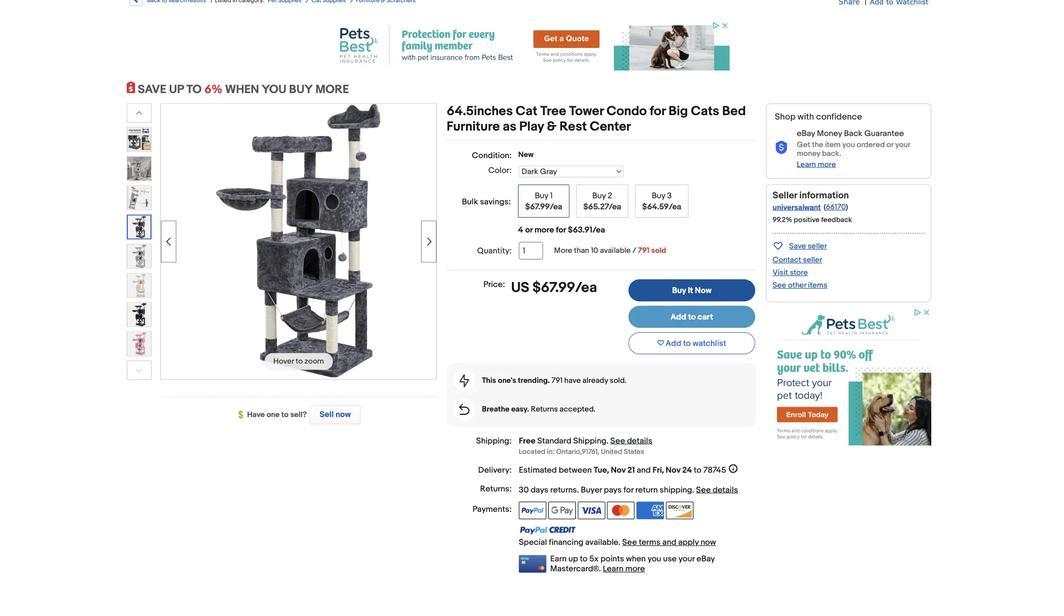 Task type: vqa. For each thing, say whether or not it's contained in the screenshot.
States
yes



Task type: describe. For each thing, give the bounding box(es) containing it.
to inside earn up to 5x points when you use your ebay mastercard®.
[[580, 554, 588, 564]]

or inside ebay money back guarantee get the item you ordered or your money back. learn more
[[887, 140, 894, 149]]

up
[[169, 82, 184, 97]]

save seller
[[790, 242, 827, 251]]

play
[[520, 119, 544, 135]]

1
[[550, 191, 553, 201]]

discover image
[[666, 502, 694, 520]]

big
[[669, 103, 688, 119]]

/
[[633, 246, 636, 256]]

buy inside 'buy it now' link
[[672, 286, 686, 296]]

picture 5 of 12 image
[[127, 128, 151, 151]]

points
[[601, 554, 624, 564]]

to left cart on the bottom right of the page
[[688, 312, 696, 322]]

with details__icon image for breathe easy.
[[459, 404, 470, 415]]

$64.59/ea
[[643, 202, 682, 212]]

information
[[800, 190, 849, 201]]

1 vertical spatial $67.99/ea
[[533, 280, 597, 297]]

picture 10 of 12 image
[[127, 274, 151, 297]]

1 horizontal spatial details
[[713, 485, 738, 495]]

located in: ontario,91761, united states
[[519, 448, 645, 457]]

cats
[[691, 103, 720, 119]]

sell now
[[320, 410, 351, 420]]

5x
[[590, 554, 599, 564]]

us
[[511, 280, 530, 297]]

now inside us $67.99/ea main content
[[701, 538, 716, 548]]

2
[[608, 191, 613, 201]]

0 vertical spatial learn more link
[[797, 160, 836, 169]]

0 horizontal spatial more
[[535, 225, 554, 235]]

ontario,91761,
[[556, 448, 600, 457]]

more than 10 available / 791 sold
[[554, 246, 667, 256]]

1 vertical spatial 791
[[552, 376, 563, 386]]

to right one at the bottom
[[281, 410, 289, 420]]

mastercard®.
[[551, 564, 601, 574]]

you inside ebay money back guarantee get the item you ordered or your money back. learn more
[[843, 140, 855, 149]]

shipping
[[574, 436, 607, 446]]

66170
[[826, 203, 846, 212]]

dollar sign image
[[238, 411, 247, 420]]

picture 9 of 12 image
[[127, 245, 151, 268]]

than
[[574, 246, 590, 256]]

1 horizontal spatial advertisement region
[[766, 308, 932, 446]]

tree
[[541, 103, 567, 119]]

21
[[628, 466, 635, 476]]

us $67.99/ea main content
[[447, 103, 757, 574]]

10
[[591, 246, 599, 256]]

and for 21
[[637, 466, 651, 476]]

states
[[624, 448, 645, 457]]

picture 6 of 12 image
[[127, 157, 151, 181]]

items
[[808, 281, 828, 290]]

money
[[817, 128, 843, 138]]

learn more
[[603, 564, 645, 574]]

condition:
[[472, 151, 512, 160]]

easy.
[[511, 405, 529, 414]]

buyer
[[581, 485, 602, 495]]

add for add to cart
[[671, 312, 687, 322]]

(
[[824, 203, 826, 212]]

store
[[790, 268, 808, 278]]

buy 1 $67.99/ea
[[525, 191, 563, 212]]

seller
[[773, 190, 798, 201]]

save seller button
[[773, 240, 827, 252]]

terms
[[639, 538, 661, 548]]

returns
[[531, 405, 558, 414]]

more
[[554, 246, 573, 256]]

seller for contact
[[803, 256, 823, 265]]

to right 24 on the bottom right of page
[[694, 466, 702, 476]]

30
[[519, 485, 529, 495]]

buy it now
[[672, 286, 712, 296]]

64.5inches cat tree tower condo for big cats bed furniture as play & rest center - picture 8 of 12 image
[[161, 103, 437, 378]]

have
[[565, 376, 581, 386]]

picture 12 of 12 image
[[127, 332, 151, 356]]

estimated
[[519, 466, 557, 476]]

watchlist
[[693, 339, 727, 348]]

1 horizontal spatial more
[[626, 564, 645, 574]]

add to watchlist button
[[629, 332, 756, 355]]

sell now link
[[307, 406, 361, 424]]

new
[[519, 150, 534, 160]]

buy 2 $65.27/ea
[[584, 191, 622, 212]]

cat
[[516, 103, 538, 119]]

see down 78745
[[696, 485, 711, 495]]

visa image
[[578, 502, 606, 520]]

add to cart link
[[629, 306, 756, 328]]

save
[[138, 82, 166, 97]]

trending.
[[518, 376, 550, 386]]

to
[[186, 82, 202, 97]]

positive
[[794, 216, 820, 224]]

american express image
[[637, 502, 664, 520]]

more inside ebay money back guarantee get the item you ordered or your money back. learn more
[[818, 160, 836, 169]]

located
[[519, 448, 546, 457]]

universalwant link
[[773, 203, 821, 212]]

confidence
[[816, 112, 863, 122]]

this
[[482, 376, 496, 386]]

delivery:
[[478, 466, 512, 476]]

picture 8 of 12 image
[[128, 216, 151, 238]]

condo
[[607, 103, 647, 119]]

0 vertical spatial 791
[[638, 246, 650, 256]]

back.
[[822, 149, 842, 158]]

buy for buy 2
[[593, 191, 606, 201]]

breathe
[[482, 405, 510, 414]]

sell
[[320, 410, 334, 420]]

64.5inches cat tree tower condo for big cats bed furniture as play & rest center
[[447, 103, 746, 135]]

this one's trending. 791 have already sold.
[[482, 376, 627, 386]]

paypal image
[[519, 502, 547, 520]]

see inside contact seller visit store see other items
[[773, 281, 787, 290]]

$65.27/ea
[[584, 202, 622, 212]]

learn inside us $67.99/ea main content
[[603, 564, 624, 574]]

0 horizontal spatial now
[[336, 410, 351, 420]]

special
[[519, 538, 547, 548]]

to inside button
[[684, 339, 691, 348]]

shipping:
[[476, 436, 512, 446]]

visit
[[773, 268, 788, 278]]

cart
[[698, 312, 713, 322]]



Task type: locate. For each thing, give the bounding box(es) containing it.
1 horizontal spatial see details link
[[696, 485, 738, 495]]

1 horizontal spatial learn
[[797, 160, 816, 169]]

)
[[846, 203, 849, 212]]

buy left 1 at the right of the page
[[535, 191, 549, 201]]

bulk savings:
[[462, 197, 511, 207]]

see up united
[[611, 436, 625, 446]]

0 vertical spatial you
[[843, 140, 855, 149]]

seller for save
[[808, 242, 827, 251]]

see details link up states
[[611, 436, 653, 446]]

4
[[518, 225, 524, 235]]

you inside earn up to 5x points when you use your ebay mastercard®.
[[648, 554, 662, 564]]

shop with confidence
[[775, 112, 863, 122]]

with details__icon image left this
[[460, 374, 470, 388]]

1 vertical spatial see details link
[[696, 485, 738, 495]]

0 vertical spatial ebay
[[797, 128, 815, 138]]

shop
[[775, 112, 796, 122]]

to left the '5x'
[[580, 554, 588, 564]]

picture 11 of 12 image
[[127, 303, 151, 327]]

1 horizontal spatial or
[[887, 140, 894, 149]]

learn right the '5x'
[[603, 564, 624, 574]]

0 horizontal spatial 791
[[552, 376, 563, 386]]

one's
[[498, 376, 516, 386]]

learn more link down special financing available. see terms and apply now
[[603, 564, 645, 574]]

returns:
[[480, 484, 512, 494]]

you left use
[[648, 554, 662, 564]]

pays
[[604, 485, 622, 495]]

1 horizontal spatial ebay
[[797, 128, 815, 138]]

add left cart on the bottom right of the page
[[671, 312, 687, 322]]

tue,
[[594, 466, 609, 476]]

in:
[[547, 448, 555, 457]]

and for terms
[[663, 538, 677, 548]]

0 vertical spatial or
[[887, 140, 894, 149]]

seller inside button
[[808, 242, 827, 251]]

ebay down apply
[[697, 554, 715, 564]]

it
[[688, 286, 693, 296]]

1 vertical spatial for
[[556, 225, 566, 235]]

with details__icon image for ebay money back guarantee
[[775, 141, 788, 155]]

see details link
[[611, 436, 653, 446], [696, 485, 738, 495]]

791 left have
[[552, 376, 563, 386]]

returns
[[551, 485, 577, 495]]

1 vertical spatial your
[[679, 554, 695, 564]]

more down back.
[[818, 160, 836, 169]]

0 vertical spatial with details__icon image
[[775, 141, 788, 155]]

0 horizontal spatial advertisement region
[[329, 21, 730, 71]]

99.2%
[[773, 216, 793, 224]]

1 horizontal spatial you
[[843, 140, 855, 149]]

0 vertical spatial and
[[637, 466, 651, 476]]

when
[[626, 554, 646, 564]]

or down "guarantee"
[[887, 140, 894, 149]]

earn up to 5x points when you use your ebay mastercard®.
[[551, 554, 715, 574]]

ebay up get
[[797, 128, 815, 138]]

buy left 3
[[652, 191, 666, 201]]

now right apply
[[701, 538, 716, 548]]

buy it now link
[[629, 280, 756, 302]]

details up states
[[627, 436, 653, 446]]

2 horizontal spatial .
[[692, 485, 695, 495]]

now
[[695, 286, 712, 296]]

use
[[663, 554, 677, 564]]

universalwant
[[773, 203, 821, 212]]

2 horizontal spatial more
[[818, 160, 836, 169]]

0 horizontal spatial ebay
[[697, 554, 715, 564]]

add inside button
[[666, 339, 682, 348]]

breathe easy. returns accepted.
[[482, 405, 596, 414]]

0 horizontal spatial you
[[648, 554, 662, 564]]

back
[[844, 128, 863, 138]]

details
[[627, 436, 653, 446], [713, 485, 738, 495]]

for left big
[[650, 103, 666, 119]]

learn down money
[[797, 160, 816, 169]]

6%
[[204, 82, 223, 97]]

bed
[[722, 103, 746, 119]]

1 vertical spatial or
[[525, 225, 533, 235]]

you
[[262, 82, 287, 97]]

0 vertical spatial advertisement region
[[329, 21, 730, 71]]

center
[[590, 119, 631, 135]]

2 vertical spatial for
[[624, 485, 634, 495]]

1 vertical spatial with details__icon image
[[460, 374, 470, 388]]

buy for buy 1
[[535, 191, 549, 201]]

google pay image
[[549, 502, 576, 520]]

2 vertical spatial more
[[626, 564, 645, 574]]

1 vertical spatial advertisement region
[[766, 308, 932, 446]]

0 horizontal spatial for
[[556, 225, 566, 235]]

24
[[683, 466, 692, 476]]

or inside us $67.99/ea main content
[[525, 225, 533, 235]]

tower
[[569, 103, 604, 119]]

picture 7 of 12 image
[[127, 186, 151, 210]]

payments:
[[473, 505, 512, 515]]

0 horizontal spatial your
[[679, 554, 695, 564]]

visit store link
[[773, 268, 808, 278]]

0 horizontal spatial .
[[577, 485, 579, 495]]

get
[[797, 140, 811, 149]]

your inside earn up to 5x points when you use your ebay mastercard®.
[[679, 554, 695, 564]]

more
[[818, 160, 836, 169], [535, 225, 554, 235], [626, 564, 645, 574]]

united
[[601, 448, 623, 457]]

1 horizontal spatial and
[[663, 538, 677, 548]]

buy for buy 3
[[652, 191, 666, 201]]

buy inside the 'buy 3 $64.59/ea'
[[652, 191, 666, 201]]

and right 21 at the right bottom
[[637, 466, 651, 476]]

0 horizontal spatial learn
[[603, 564, 624, 574]]

paypal credit image
[[519, 526, 576, 535]]

seller inside contact seller visit store see other items
[[803, 256, 823, 265]]

1 vertical spatial details
[[713, 485, 738, 495]]

more
[[316, 82, 349, 97]]

0 horizontal spatial details
[[627, 436, 653, 446]]

guarantee
[[865, 128, 904, 138]]

more right the points
[[626, 564, 645, 574]]

your down apply
[[679, 554, 695, 564]]

learn inside ebay money back guarantee get the item you ordered or your money back. learn more
[[797, 160, 816, 169]]

add to cart
[[671, 312, 713, 322]]

price:
[[484, 280, 505, 289]]

add down add to cart link
[[666, 339, 682, 348]]

fri,
[[653, 466, 664, 476]]

bulk
[[462, 197, 478, 207]]

see down visit
[[773, 281, 787, 290]]

for right pays
[[624, 485, 634, 495]]

or right 4
[[525, 225, 533, 235]]

add
[[671, 312, 687, 322], [666, 339, 682, 348]]

nov left 21 at the right bottom
[[611, 466, 626, 476]]

special financing available. see terms and apply now
[[519, 538, 716, 548]]

0 vertical spatial details
[[627, 436, 653, 446]]

1 vertical spatial add
[[666, 339, 682, 348]]

791 right "/"
[[638, 246, 650, 256]]

ordered
[[857, 140, 885, 149]]

. up discover image
[[692, 485, 695, 495]]

buy left '2'
[[593, 191, 606, 201]]

1 horizontal spatial .
[[607, 436, 609, 446]]

1 horizontal spatial nov
[[666, 466, 681, 476]]

seller down save seller
[[803, 256, 823, 265]]

30 days returns . buyer pays for return shipping . see details
[[519, 485, 738, 495]]

with details__icon image for this one's trending.
[[460, 374, 470, 388]]

0 vertical spatial your
[[896, 140, 911, 149]]

sold.
[[610, 376, 627, 386]]

see details link for standard shipping . see details
[[611, 436, 653, 446]]

other
[[788, 281, 807, 290]]

2 vertical spatial with details__icon image
[[459, 404, 470, 415]]

1 horizontal spatial learn more link
[[797, 160, 836, 169]]

item
[[825, 140, 841, 149]]

. left the "buyer"
[[577, 485, 579, 495]]

your inside ebay money back guarantee get the item you ordered or your money back. learn more
[[896, 140, 911, 149]]

. up united
[[607, 436, 609, 446]]

0 horizontal spatial see details link
[[611, 436, 653, 446]]

buy
[[289, 82, 313, 97]]

791
[[638, 246, 650, 256], [552, 376, 563, 386]]

64.5inches
[[447, 103, 513, 119]]

0 vertical spatial more
[[818, 160, 836, 169]]

contact
[[773, 256, 802, 265]]

ebay inside earn up to 5x points when you use your ebay mastercard®.
[[697, 554, 715, 564]]

buy 3 $64.59/ea
[[643, 191, 682, 212]]

between
[[559, 466, 592, 476]]

nov left 24 on the bottom right of page
[[666, 466, 681, 476]]

1 vertical spatial seller
[[803, 256, 823, 265]]

furniture
[[447, 119, 500, 135]]

1 vertical spatial learn
[[603, 564, 624, 574]]

free
[[519, 436, 536, 446]]

0 vertical spatial seller
[[808, 242, 827, 251]]

your down "guarantee"
[[896, 140, 911, 149]]

and up use
[[663, 538, 677, 548]]

see
[[773, 281, 787, 290], [611, 436, 625, 446], [696, 485, 711, 495], [623, 538, 637, 548]]

buy
[[535, 191, 549, 201], [593, 191, 606, 201], [652, 191, 666, 201], [672, 286, 686, 296]]

see up when
[[623, 538, 637, 548]]

0 vertical spatial $67.99/ea
[[525, 202, 563, 212]]

2 horizontal spatial for
[[650, 103, 666, 119]]

advertisement region
[[329, 21, 730, 71], [766, 308, 932, 446]]

learn more link down money
[[797, 160, 836, 169]]

$67.99/ea down 1 at the right of the page
[[525, 202, 563, 212]]

financing
[[549, 538, 584, 548]]

buy inside buy 2 $65.27/ea
[[593, 191, 606, 201]]

0 vertical spatial for
[[650, 103, 666, 119]]

master card image
[[607, 502, 635, 520]]

0 vertical spatial learn
[[797, 160, 816, 169]]

see other items link
[[773, 281, 828, 290]]

now right 'sell'
[[336, 410, 351, 420]]

1 vertical spatial more
[[535, 225, 554, 235]]

contact seller visit store see other items
[[773, 256, 828, 290]]

for
[[650, 103, 666, 119], [556, 225, 566, 235], [624, 485, 634, 495]]

with details__icon image
[[775, 141, 788, 155], [460, 374, 470, 388], [459, 404, 470, 415]]

standard shipping . see details
[[538, 436, 653, 446]]

add to watchlist
[[666, 339, 727, 348]]

0 horizontal spatial and
[[637, 466, 651, 476]]

buy left the it
[[672, 286, 686, 296]]

0 horizontal spatial learn more link
[[603, 564, 645, 574]]

3
[[667, 191, 672, 201]]

when
[[225, 82, 259, 97]]

1 vertical spatial and
[[663, 538, 677, 548]]

you down back
[[843, 140, 855, 149]]

1 vertical spatial ebay
[[697, 554, 715, 564]]

0 vertical spatial now
[[336, 410, 351, 420]]

to left watchlist
[[684, 339, 691, 348]]

78745
[[704, 466, 726, 476]]

1 vertical spatial learn more link
[[603, 564, 645, 574]]

1 horizontal spatial 791
[[638, 246, 650, 256]]

accepted.
[[560, 405, 596, 414]]

1 vertical spatial now
[[701, 538, 716, 548]]

contact seller link
[[773, 256, 823, 265]]

color
[[488, 166, 510, 176]]

details down 78745
[[713, 485, 738, 495]]

1 horizontal spatial now
[[701, 538, 716, 548]]

see details link down 78745
[[696, 485, 738, 495]]

add for add to watchlist
[[666, 339, 682, 348]]

$67.99/ea down more
[[533, 280, 597, 297]]

seller right save at the right top of the page
[[808, 242, 827, 251]]

with details__icon image left get
[[775, 141, 788, 155]]

Quantity: text field
[[519, 242, 543, 260]]

earn
[[551, 554, 567, 564]]

0 vertical spatial add
[[671, 312, 687, 322]]

0 vertical spatial see details link
[[611, 436, 653, 446]]

for inside 64.5inches cat tree tower condo for big cats bed furniture as play & rest center
[[650, 103, 666, 119]]

2 nov from the left
[[666, 466, 681, 476]]

more right 4
[[535, 225, 554, 235]]

with details__icon image left breathe on the left
[[459, 404, 470, 415]]

for up more
[[556, 225, 566, 235]]

1 horizontal spatial for
[[624, 485, 634, 495]]

ebay mastercard image
[[519, 556, 547, 573]]

you
[[843, 140, 855, 149], [648, 554, 662, 564]]

1 nov from the left
[[611, 466, 626, 476]]

1 horizontal spatial your
[[896, 140, 911, 149]]

buy inside "buy 1 $67.99/ea"
[[535, 191, 549, 201]]

quantity:
[[477, 246, 512, 256]]

1 vertical spatial you
[[648, 554, 662, 564]]

standard
[[538, 436, 572, 446]]

0 horizontal spatial nov
[[611, 466, 626, 476]]

0 horizontal spatial or
[[525, 225, 533, 235]]

see details link for 30 days returns . buyer pays for return shipping . see details
[[696, 485, 738, 495]]

available.
[[586, 538, 621, 548]]

ebay inside ebay money back guarantee get the item you ordered or your money back. learn more
[[797, 128, 815, 138]]



